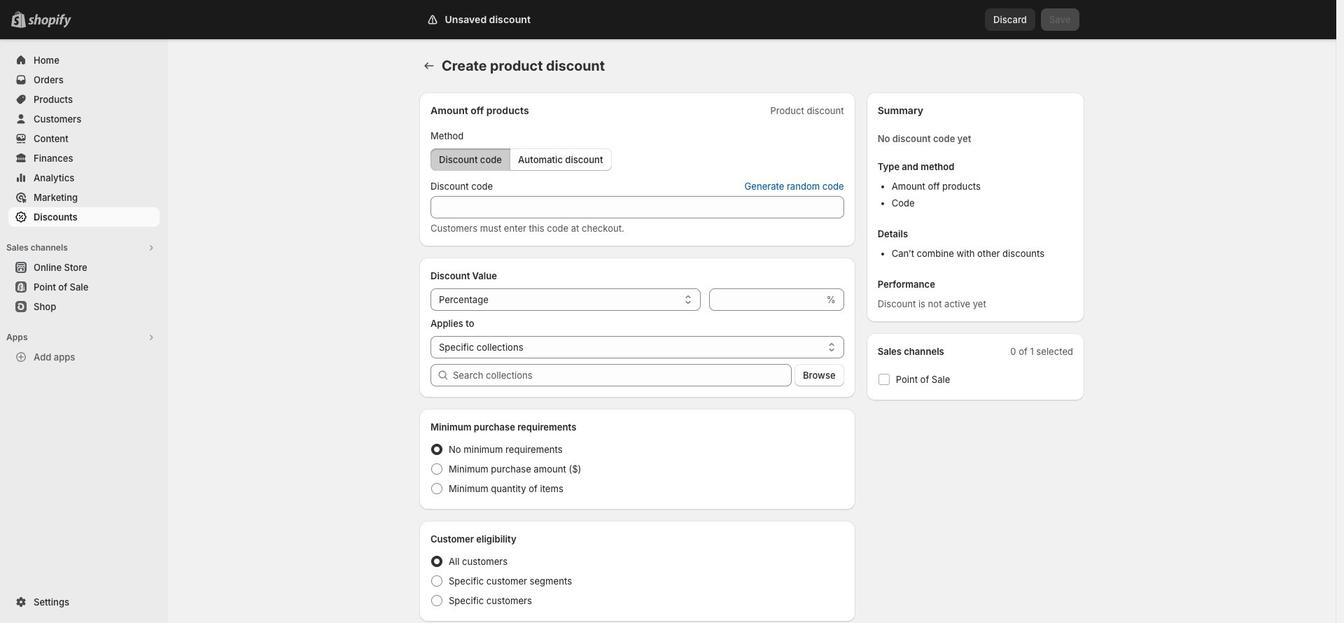 Task type: vqa. For each thing, say whether or not it's contained in the screenshot.
dialog
no



Task type: locate. For each thing, give the bounding box(es) containing it.
Search collections text field
[[453, 364, 792, 387]]

None text field
[[431, 196, 844, 218], [709, 288, 824, 311], [431, 196, 844, 218], [709, 288, 824, 311]]



Task type: describe. For each thing, give the bounding box(es) containing it.
shopify image
[[31, 14, 74, 28]]



